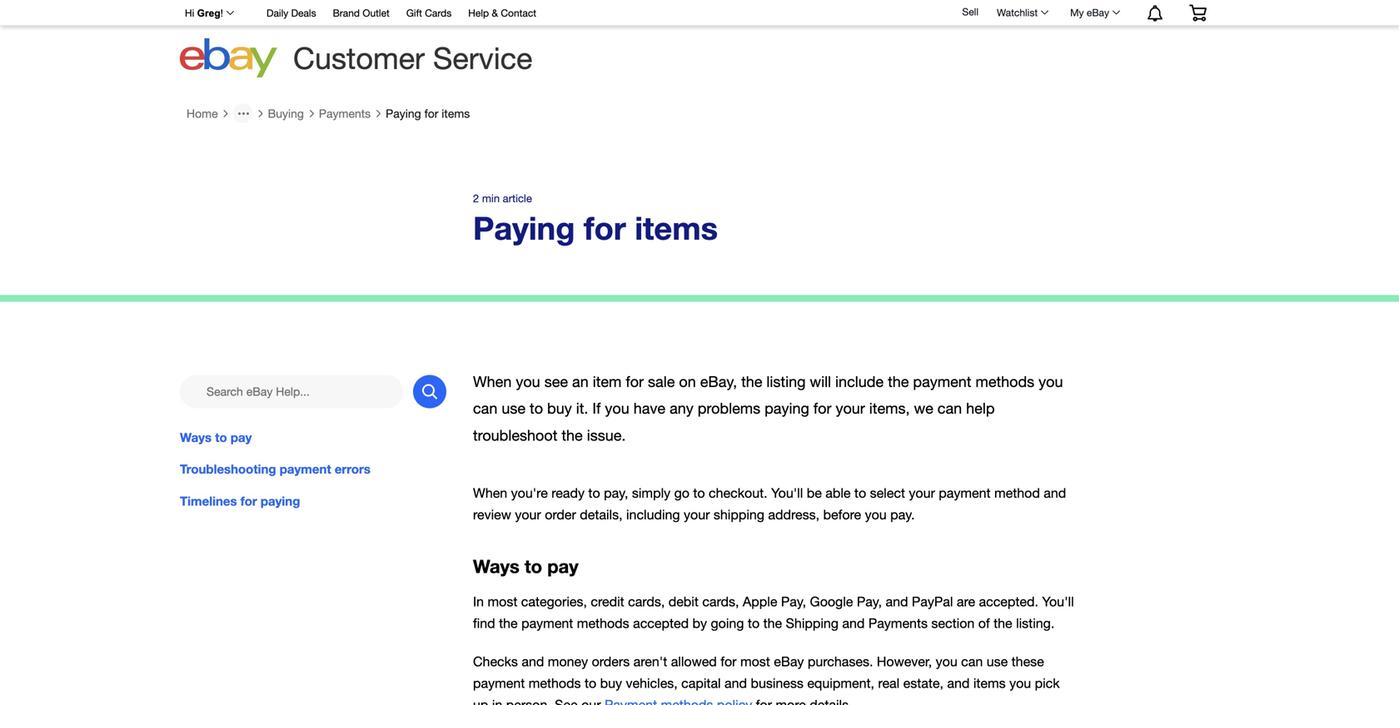 Task type: locate. For each thing, give the bounding box(es) containing it.
items inside 2 min article paying for items
[[635, 209, 718, 247]]

sale
[[648, 373, 675, 391]]

sell
[[963, 6, 979, 18]]

payments up however,
[[869, 616, 928, 631]]

paying down troubleshooting payment errors
[[261, 494, 300, 509]]

address,
[[768, 507, 820, 523]]

1 vertical spatial buy
[[600, 676, 622, 691]]

help & contact link
[[468, 5, 537, 23]]

buying
[[268, 106, 304, 120]]

when up review
[[473, 486, 508, 501]]

daily
[[267, 7, 288, 19]]

1 horizontal spatial paying
[[473, 209, 575, 247]]

the down apple
[[764, 616, 782, 631]]

0 vertical spatial most
[[488, 594, 518, 610]]

1 vertical spatial ways to pay
[[473, 556, 579, 578]]

can down 'of'
[[962, 654, 983, 670]]

0 vertical spatial you'll
[[772, 486, 803, 501]]

payment inside checks and money orders aren't allowed for most ebay purchases. however, you can use these payment methods to buy vehicles, capital and business equipment, real estate, and items you pick up in person. see our
[[473, 676, 525, 691]]

0 vertical spatial buy
[[547, 400, 572, 418]]

1 horizontal spatial pay
[[548, 556, 579, 578]]

0 vertical spatial pay
[[231, 430, 252, 445]]

the
[[742, 373, 763, 391], [888, 373, 909, 391], [562, 427, 583, 444], [499, 616, 518, 631], [764, 616, 782, 631], [994, 616, 1013, 631]]

payment
[[913, 373, 972, 391], [280, 462, 331, 477], [939, 486, 991, 501], [522, 616, 573, 631], [473, 676, 525, 691]]

to up troubleshooting
[[215, 430, 227, 445]]

and right method
[[1044, 486, 1067, 501]]

my ebay link
[[1062, 2, 1128, 22]]

help & contact
[[468, 7, 537, 19]]

outlet
[[363, 7, 390, 19]]

troubleshoot
[[473, 427, 558, 444]]

1 vertical spatial paying
[[261, 494, 300, 509]]

your inside when you see an item for sale on ebay, the listing will include the payment methods you can use to buy it. if you have any problems paying for your items, we can help troubleshoot the issue.
[[836, 400, 865, 418]]

0 horizontal spatial paying
[[261, 494, 300, 509]]

1 horizontal spatial you'll
[[1043, 594, 1074, 610]]

when inside when you see an item for sale on ebay, the listing will include the payment methods you can use to buy it. if you have any problems paying for your items, we can help troubleshoot the issue.
[[473, 373, 512, 391]]

ebay up business
[[774, 654, 804, 670]]

payments inside in most categories, credit cards, debit cards, apple pay, google pay, and paypal are accepted. you'll find the payment methods accepted by going to the shipping and payments section of the listing.
[[869, 616, 928, 631]]

and inside when you're ready to pay, simply go to checkout. you'll be able to select your payment method and review your order details, including your shipping address, before you pay.
[[1044, 486, 1067, 501]]

details,
[[580, 507, 623, 523]]

paying down the article
[[473, 209, 575, 247]]

gift
[[406, 7, 422, 19]]

1 when from the top
[[473, 373, 512, 391]]

1 horizontal spatial ebay
[[1087, 7, 1110, 18]]

use up troubleshoot
[[502, 400, 526, 418]]

1 vertical spatial most
[[741, 654, 771, 670]]

0 horizontal spatial pay,
[[781, 594, 807, 610]]

greg
[[197, 7, 221, 19]]

my
[[1071, 7, 1084, 18]]

of
[[979, 616, 990, 631]]

apple
[[743, 594, 778, 610]]

money
[[548, 654, 588, 670]]

payment up we
[[913, 373, 972, 391]]

payment down categories,
[[522, 616, 573, 631]]

when you're ready to pay, simply go to checkout. you'll be able to select your payment method and review your order details, including your shipping address, before you pay.
[[473, 486, 1067, 523]]

0 vertical spatial paying
[[386, 106, 421, 120]]

most up business
[[741, 654, 771, 670]]

buy down orders
[[600, 676, 622, 691]]

2 when from the top
[[473, 486, 508, 501]]

see
[[545, 373, 568, 391]]

use left these
[[987, 654, 1008, 670]]

item
[[593, 373, 622, 391]]

find
[[473, 616, 495, 631]]

you'll up the address,
[[772, 486, 803, 501]]

you'll up listing.
[[1043, 594, 1074, 610]]

1 vertical spatial paying
[[473, 209, 575, 247]]

0 horizontal spatial most
[[488, 594, 518, 610]]

2 vertical spatial methods
[[529, 676, 581, 691]]

1 vertical spatial ways
[[473, 556, 520, 578]]

when for when you're ready to pay, simply go to checkout. you'll be able to select your payment method and review your order details, including your shipping address, before you pay.
[[473, 486, 508, 501]]

paying inside when you see an item for sale on ebay, the listing will include the payment methods you can use to buy it. if you have any problems paying for your items, we can help troubleshoot the issue.
[[765, 400, 810, 418]]

0 horizontal spatial items
[[442, 106, 470, 120]]

1 vertical spatial use
[[987, 654, 1008, 670]]

payment inside 'link'
[[280, 462, 331, 477]]

see
[[555, 698, 578, 706]]

shipping
[[714, 507, 765, 523]]

your down go
[[684, 507, 710, 523]]

most right in
[[488, 594, 518, 610]]

Search eBay Help... text field
[[180, 375, 403, 409]]

1 vertical spatial payments
[[869, 616, 928, 631]]

items inside 'link'
[[442, 106, 470, 120]]

0 vertical spatial items
[[442, 106, 470, 120]]

be
[[807, 486, 822, 501]]

your
[[836, 400, 865, 418], [909, 486, 935, 501], [515, 507, 541, 523], [684, 507, 710, 523]]

methods up see
[[529, 676, 581, 691]]

the right find
[[499, 616, 518, 631]]

&
[[492, 7, 498, 19]]

accepted
[[633, 616, 689, 631]]

ways to pay up troubleshooting
[[180, 430, 252, 445]]

min
[[482, 192, 500, 205]]

go
[[674, 486, 690, 501]]

in most categories, credit cards, debit cards, apple pay, google pay, and paypal are accepted. you'll find the payment methods accepted by going to the shipping and payments section of the listing.
[[473, 594, 1074, 631]]

ebay inside checks and money orders aren't allowed for most ebay purchases. however, you can use these payment methods to buy vehicles, capital and business equipment, real estate, and items you pick up in person. see our
[[774, 654, 804, 670]]

checkout.
[[709, 486, 768, 501]]

cards, up accepted at bottom
[[628, 594, 665, 610]]

0 horizontal spatial use
[[502, 400, 526, 418]]

2 horizontal spatial items
[[974, 676, 1006, 691]]

0 horizontal spatial you'll
[[772, 486, 803, 501]]

and
[[1044, 486, 1067, 501], [886, 594, 909, 610], [843, 616, 865, 631], [522, 654, 544, 670], [725, 676, 747, 691], [948, 676, 970, 691]]

payment up in
[[473, 676, 525, 691]]

payments down customer
[[319, 106, 371, 120]]

brand outlet link
[[333, 5, 390, 23]]

1 horizontal spatial pay,
[[857, 594, 882, 610]]

0 horizontal spatial paying
[[386, 106, 421, 120]]

can right we
[[938, 400, 962, 418]]

ways to pay up categories,
[[473, 556, 579, 578]]

methods up help
[[976, 373, 1035, 391]]

when inside when you're ready to pay, simply go to checkout. you'll be able to select your payment method and review your order details, including your shipping address, before you pay.
[[473, 486, 508, 501]]

ready
[[552, 486, 585, 501]]

1 horizontal spatial use
[[987, 654, 1008, 670]]

payments link
[[319, 106, 371, 121]]

ebay inside account navigation
[[1087, 7, 1110, 18]]

ways up in
[[473, 556, 520, 578]]

to right able
[[855, 486, 867, 501]]

1 horizontal spatial most
[[741, 654, 771, 670]]

before
[[824, 507, 862, 523]]

1 pay, from the left
[[781, 594, 807, 610]]

troubleshooting
[[180, 462, 276, 477]]

can up troubleshoot
[[473, 400, 498, 418]]

paying down listing
[[765, 400, 810, 418]]

person.
[[506, 698, 551, 706]]

if
[[593, 400, 601, 418]]

hi greg !
[[185, 7, 223, 19]]

pay, up shipping
[[781, 594, 807, 610]]

timelines for paying link
[[180, 492, 447, 511]]

gift cards
[[406, 7, 452, 19]]

1 horizontal spatial buy
[[600, 676, 622, 691]]

1 horizontal spatial paying
[[765, 400, 810, 418]]

0 vertical spatial methods
[[976, 373, 1035, 391]]

ways to pay link
[[180, 429, 447, 447]]

will
[[810, 373, 832, 391]]

paying down customer service
[[386, 106, 421, 120]]

to up categories,
[[525, 556, 542, 578]]

paying
[[386, 106, 421, 120], [473, 209, 575, 247]]

methods inside in most categories, credit cards, debit cards, apple pay, google pay, and paypal are accepted. you'll find the payment methods accepted by going to the shipping and payments section of the listing.
[[577, 616, 630, 631]]

payment left method
[[939, 486, 991, 501]]

0 horizontal spatial ways to pay
[[180, 430, 252, 445]]

help
[[967, 400, 995, 418]]

1 vertical spatial ebay
[[774, 654, 804, 670]]

pay
[[231, 430, 252, 445], [548, 556, 579, 578]]

google
[[810, 594, 853, 610]]

to inside when you see an item for sale on ebay, the listing will include the payment methods you can use to buy it. if you have any problems paying for your items, we can help troubleshoot the issue.
[[530, 400, 543, 418]]

gift cards link
[[406, 5, 452, 23]]

1 horizontal spatial items
[[635, 209, 718, 247]]

when up troubleshoot
[[473, 373, 512, 391]]

1 vertical spatial methods
[[577, 616, 630, 631]]

0 horizontal spatial ebay
[[774, 654, 804, 670]]

payment down ways to pay link
[[280, 462, 331, 477]]

you're
[[511, 486, 548, 501]]

for
[[425, 106, 439, 120], [584, 209, 626, 247], [626, 373, 644, 391], [814, 400, 832, 418], [241, 494, 257, 509], [721, 654, 737, 670]]

sell link
[[955, 6, 986, 18]]

use inside when you see an item for sale on ebay, the listing will include the payment methods you can use to buy it. if you have any problems paying for your items, we can help troubleshoot the issue.
[[502, 400, 526, 418]]

to up troubleshoot
[[530, 400, 543, 418]]

2 vertical spatial items
[[974, 676, 1006, 691]]

to up our
[[585, 676, 597, 691]]

orders
[[592, 654, 630, 670]]

0 vertical spatial use
[[502, 400, 526, 418]]

pick
[[1035, 676, 1060, 691]]

daily deals link
[[267, 5, 316, 23]]

order
[[545, 507, 576, 523]]

pay up troubleshooting
[[231, 430, 252, 445]]

items,
[[870, 400, 910, 418]]

include
[[836, 373, 884, 391]]

to down apple
[[748, 616, 760, 631]]

cards, up going in the right bottom of the page
[[703, 594, 739, 610]]

pay, right google
[[857, 594, 882, 610]]

1 horizontal spatial ways to pay
[[473, 556, 579, 578]]

brand
[[333, 7, 360, 19]]

customer service banner
[[176, 0, 1220, 83]]

payment inside when you see an item for sale on ebay, the listing will include the payment methods you can use to buy it. if you have any problems paying for your items, we can help troubleshoot the issue.
[[913, 373, 972, 391]]

1 vertical spatial when
[[473, 486, 508, 501]]

0 horizontal spatial buy
[[547, 400, 572, 418]]

1 horizontal spatial cards,
[[703, 594, 739, 610]]

2
[[473, 192, 479, 205]]

ebay right my
[[1087, 7, 1110, 18]]

1 vertical spatial items
[[635, 209, 718, 247]]

and left paypal
[[886, 594, 909, 610]]

and left money
[[522, 654, 544, 670]]

1 horizontal spatial ways
[[473, 556, 520, 578]]

equipment,
[[808, 676, 875, 691]]

ebay,
[[700, 373, 737, 391]]

0 vertical spatial ebay
[[1087, 7, 1110, 18]]

ways up troubleshooting
[[180, 430, 212, 445]]

payment inside when you're ready to pay, simply go to checkout. you'll be able to select your payment method and review your order details, including your shipping address, before you pay.
[[939, 486, 991, 501]]

0 vertical spatial when
[[473, 373, 512, 391]]

including
[[627, 507, 680, 523]]

contact
[[501, 7, 537, 19]]

0 horizontal spatial payments
[[319, 106, 371, 120]]

your down include
[[836, 400, 865, 418]]

0 horizontal spatial cards,
[[628, 594, 665, 610]]

2 pay, from the left
[[857, 594, 882, 610]]

methods down the 'credit'
[[577, 616, 630, 631]]

1 vertical spatial you'll
[[1043, 594, 1074, 610]]

1 horizontal spatial payments
[[869, 616, 928, 631]]

pay up categories,
[[548, 556, 579, 578]]

customer service
[[293, 40, 533, 75]]

cards,
[[628, 594, 665, 610], [703, 594, 739, 610]]

paying
[[765, 400, 810, 418], [261, 494, 300, 509]]

and right estate,
[[948, 676, 970, 691]]

0 vertical spatial ways to pay
[[180, 430, 252, 445]]

buy left it.
[[547, 400, 572, 418]]

0 vertical spatial paying
[[765, 400, 810, 418]]

1 vertical spatial pay
[[548, 556, 579, 578]]

most
[[488, 594, 518, 610], [741, 654, 771, 670]]

0 vertical spatial ways
[[180, 430, 212, 445]]

any
[[670, 400, 694, 418]]



Task type: vqa. For each thing, say whether or not it's contained in the screenshot.
sale
yes



Task type: describe. For each thing, give the bounding box(es) containing it.
home
[[187, 106, 218, 120]]

allowed
[[671, 654, 717, 670]]

vehicles,
[[626, 676, 678, 691]]

methods inside when you see an item for sale on ebay, the listing will include the payment methods you can use to buy it. if you have any problems paying for your items, we can help troubleshoot the issue.
[[976, 373, 1035, 391]]

the right ebay,
[[742, 373, 763, 391]]

in
[[492, 698, 503, 706]]

simply
[[632, 486, 671, 501]]

review
[[473, 507, 511, 523]]

shipping
[[786, 616, 839, 631]]

help
[[468, 7, 489, 19]]

up
[[473, 698, 489, 706]]

in
[[473, 594, 484, 610]]

0 vertical spatial payments
[[319, 106, 371, 120]]

and right the capital
[[725, 676, 747, 691]]

for inside 2 min article paying for items
[[584, 209, 626, 247]]

account navigation
[[176, 0, 1220, 26]]

categories,
[[521, 594, 587, 610]]

buying link
[[268, 106, 304, 121]]

paying for items main content
[[0, 97, 1400, 706]]

the down it.
[[562, 427, 583, 444]]

home link
[[187, 106, 218, 121]]

most inside in most categories, credit cards, debit cards, apple pay, google pay, and paypal are accepted. you'll find the payment methods accepted by going to the shipping and payments section of the listing.
[[488, 594, 518, 610]]

however,
[[877, 654, 932, 670]]

your up the pay. at the right of the page
[[909, 486, 935, 501]]

2 min article paying for items
[[473, 192, 718, 247]]

to right go
[[693, 486, 705, 501]]

pay,
[[604, 486, 629, 501]]

paying for items
[[386, 106, 470, 120]]

my ebay
[[1071, 7, 1110, 18]]

purchases.
[[808, 654, 873, 670]]

accepted.
[[979, 594, 1039, 610]]

problems
[[698, 400, 761, 418]]

1 cards, from the left
[[628, 594, 665, 610]]

our
[[582, 698, 601, 706]]

methods inside checks and money orders aren't allowed for most ebay purchases. however, you can use these payment methods to buy vehicles, capital and business equipment, real estate, and items you pick up in person. see our
[[529, 676, 581, 691]]

to inside in most categories, credit cards, debit cards, apple pay, google pay, and paypal are accepted. you'll find the payment methods accepted by going to the shipping and payments section of the listing.
[[748, 616, 760, 631]]

by
[[693, 616, 707, 631]]

0 horizontal spatial pay
[[231, 430, 252, 445]]

deals
[[291, 7, 316, 19]]

able
[[826, 486, 851, 501]]

you inside when you're ready to pay, simply go to checkout. you'll be able to select your payment method and review your order details, including your shipping address, before you pay.
[[865, 507, 887, 523]]

your down you're
[[515, 507, 541, 523]]

payment inside in most categories, credit cards, debit cards, apple pay, google pay, and paypal are accepted. you'll find the payment methods accepted by going to the shipping and payments section of the listing.
[[522, 616, 573, 631]]

cards
[[425, 7, 452, 19]]

capital
[[682, 676, 721, 691]]

buy inside checks and money orders aren't allowed for most ebay purchases. however, you can use these payment methods to buy vehicles, capital and business equipment, real estate, and items you pick up in person. see our
[[600, 676, 622, 691]]

paypal
[[912, 594, 953, 610]]

listing
[[767, 373, 806, 391]]

timelines
[[180, 494, 237, 509]]

going
[[711, 616, 744, 631]]

on
[[679, 373, 696, 391]]

paying for items link
[[386, 106, 470, 121]]

section
[[932, 616, 975, 631]]

paying inside 'link'
[[386, 106, 421, 120]]

0 horizontal spatial ways
[[180, 430, 212, 445]]

business
[[751, 676, 804, 691]]

issue.
[[587, 427, 626, 444]]

watchlist
[[997, 7, 1038, 18]]

and down google
[[843, 616, 865, 631]]

buy inside when you see an item for sale on ebay, the listing will include the payment methods you can use to buy it. if you have any problems paying for your items, we can help troubleshoot the issue.
[[547, 400, 572, 418]]

paying inside 2 min article paying for items
[[473, 209, 575, 247]]

!
[[221, 7, 223, 19]]

you'll inside in most categories, credit cards, debit cards, apple pay, google pay, and paypal are accepted. you'll find the payment methods accepted by going to the shipping and payments section of the listing.
[[1043, 594, 1074, 610]]

we
[[914, 400, 934, 418]]

method
[[995, 486, 1040, 501]]

are
[[957, 594, 976, 610]]

paying inside 'link'
[[261, 494, 300, 509]]

have
[[634, 400, 666, 418]]

the right 'of'
[[994, 616, 1013, 631]]

estate,
[[904, 676, 944, 691]]

hi
[[185, 7, 194, 19]]

for inside checks and money orders aren't allowed for most ebay purchases. however, you can use these payment methods to buy vehicles, capital and business equipment, real estate, and items you pick up in person. see our
[[721, 654, 737, 670]]

it.
[[576, 400, 589, 418]]

2 cards, from the left
[[703, 594, 739, 610]]

items inside checks and money orders aren't allowed for most ebay purchases. however, you can use these payment methods to buy vehicles, capital and business equipment, real estate, and items you pick up in person. see our
[[974, 676, 1006, 691]]

you'll inside when you're ready to pay, simply go to checkout. you'll be able to select your payment method and review your order details, including your shipping address, before you pay.
[[772, 486, 803, 501]]

most inside checks and money orders aren't allowed for most ebay purchases. however, you can use these payment methods to buy vehicles, capital and business equipment, real estate, and items you pick up in person. see our
[[741, 654, 771, 670]]

an
[[572, 373, 589, 391]]

to left pay,
[[589, 486, 600, 501]]

to inside checks and money orders aren't allowed for most ebay purchases. however, you can use these payment methods to buy vehicles, capital and business equipment, real estate, and items you pick up in person. see our
[[585, 676, 597, 691]]

select
[[870, 486, 906, 501]]

troubleshooting payment errors
[[180, 462, 371, 477]]

troubleshooting payment errors link
[[180, 460, 447, 479]]

article
[[503, 192, 532, 205]]

checks
[[473, 654, 518, 670]]

daily deals
[[267, 7, 316, 19]]

use inside checks and money orders aren't allowed for most ebay purchases. however, you can use these payment methods to buy vehicles, capital and business equipment, real estate, and items you pick up in person. see our
[[987, 654, 1008, 670]]

pay.
[[891, 507, 915, 523]]

can inside checks and money orders aren't allowed for most ebay purchases. however, you can use these payment methods to buy vehicles, capital and business equipment, real estate, and items you pick up in person. see our
[[962, 654, 983, 670]]

your shopping cart image
[[1189, 4, 1208, 21]]

timelines for paying
[[180, 494, 300, 509]]

customer
[[293, 40, 425, 75]]

watchlist link
[[988, 2, 1057, 22]]

when for when you see an item for sale on ebay, the listing will include the payment methods you can use to buy it. if you have any problems paying for your items, we can help troubleshoot the issue.
[[473, 373, 512, 391]]

the up "items,"
[[888, 373, 909, 391]]

real
[[878, 676, 900, 691]]

credit
[[591, 594, 625, 610]]

aren't
[[634, 654, 668, 670]]



